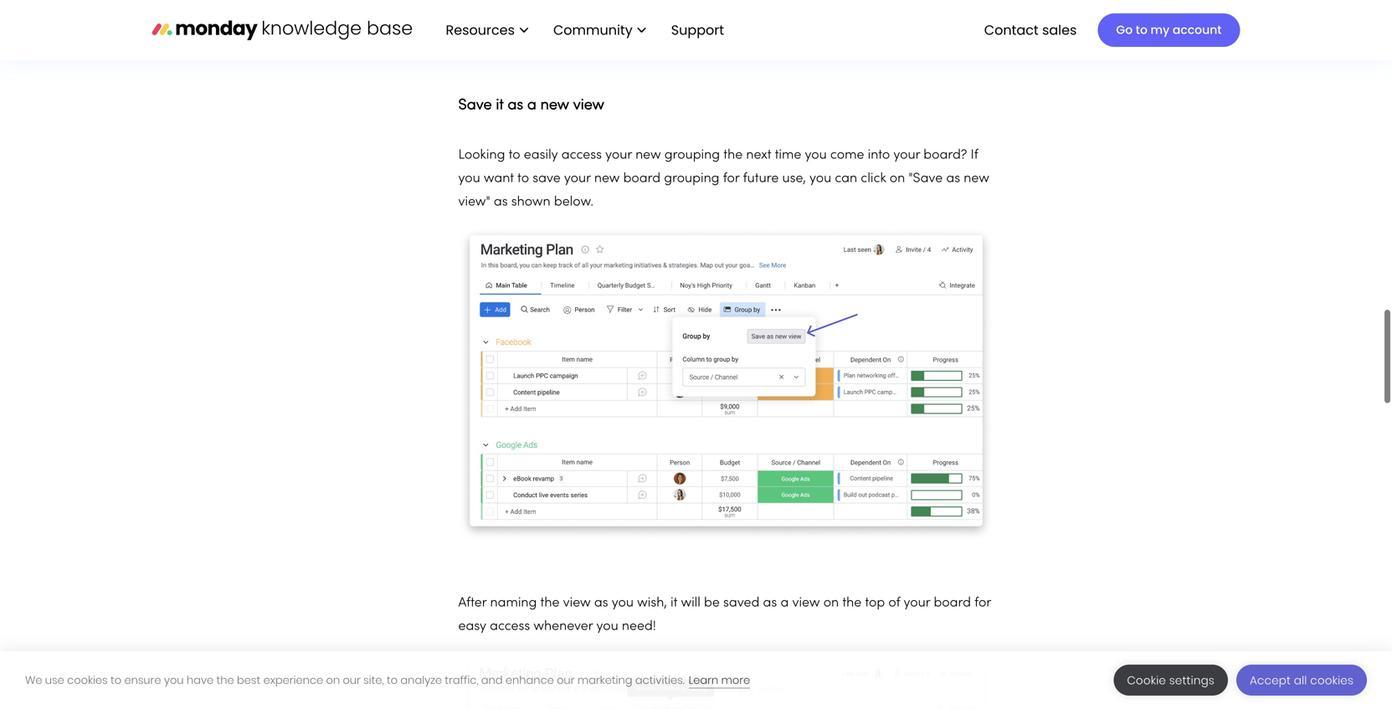 Task type: describe. For each thing, give the bounding box(es) containing it.
board inside the looking to easily access your new grouping the next time you come into your board? if you want to save your new board grouping for future use, you can click on "save as new view" as shown below.
[[624, 173, 661, 185]]

save it as a new view
[[459, 98, 605, 113]]

you up view"
[[459, 173, 480, 185]]

after
[[459, 597, 487, 610]]

cookie settings button
[[1114, 665, 1229, 696]]

to right 'site,'
[[387, 673, 398, 688]]

board inside after naming the view as you wish, it will be saved as a view on the top of your board for easy access whenever you need!
[[934, 597, 972, 610]]

after naming the view as you wish, it will be saved as a view on the top of your board for easy access whenever you need!
[[459, 597, 992, 633]]

to inside main "element"
[[1136, 22, 1148, 38]]

as down board? at the right of the page
[[947, 173, 961, 185]]

sales
[[1043, 20, 1077, 39]]

view down community
[[573, 98, 605, 113]]

your right easily
[[606, 149, 632, 162]]

support
[[671, 20, 725, 39]]

more
[[722, 673, 751, 688]]

saved
[[724, 597, 760, 610]]

the inside dialog
[[217, 673, 234, 688]]

it inside after naming the view as you wish, it will be saved as a view on the top of your board for easy access whenever you need!
[[671, 597, 678, 610]]

have
[[187, 673, 214, 688]]

and
[[481, 673, 503, 688]]

use,
[[783, 173, 806, 185]]

2 our from the left
[[557, 673, 575, 688]]

a inside after naming the view as you wish, it will be saved as a view on the top of your board for easy access whenever you need!
[[781, 597, 789, 610]]

view up whenever
[[563, 597, 591, 610]]

we
[[25, 673, 42, 688]]

traffic,
[[445, 673, 479, 688]]

want
[[484, 173, 514, 185]]

click
[[861, 173, 887, 185]]

cookies for use
[[67, 673, 108, 688]]

resources link
[[438, 16, 537, 45]]

cookie
[[1128, 673, 1167, 688]]

as down want
[[494, 196, 508, 209]]

to left the ensure
[[111, 673, 122, 688]]

whenever
[[534, 620, 593, 633]]

to left save
[[518, 173, 529, 185]]

0 vertical spatial a
[[528, 98, 537, 113]]

all
[[1295, 673, 1308, 688]]

shown
[[512, 196, 551, 209]]

2 grouping from the top
[[664, 173, 720, 185]]

accept
[[1250, 673, 1292, 688]]

resources
[[446, 20, 515, 39]]

enhance
[[506, 673, 554, 688]]

go to my account
[[1117, 22, 1222, 38]]

can
[[835, 173, 858, 185]]

contact sales
[[985, 20, 1077, 39]]

wish,
[[637, 597, 667, 610]]

view"
[[459, 196, 491, 209]]

contact
[[985, 20, 1039, 39]]

settings
[[1170, 673, 1215, 688]]

ensure
[[124, 673, 161, 688]]

looking to easily access your new grouping the next time you come into your board? if you want to save your new board grouping for future use, you can click on "save as new view" as shown below.
[[459, 149, 990, 209]]

of
[[889, 597, 901, 610]]

view right saved
[[793, 597, 820, 610]]

be
[[704, 597, 720, 610]]

site,
[[364, 673, 384, 688]]

we use cookies to ensure you have the best experience on our site, to analyze traffic, and enhance our marketing activities. learn more
[[25, 673, 751, 688]]

your right into
[[894, 149, 921, 162]]

come
[[831, 149, 865, 162]]

into
[[868, 149, 890, 162]]



Task type: locate. For each thing, give the bounding box(es) containing it.
on right experience
[[326, 673, 340, 688]]

you up need!
[[612, 597, 634, 610]]

best
[[237, 673, 261, 688]]

1 horizontal spatial on
[[824, 597, 839, 610]]

the left the best on the bottom left of the page
[[217, 673, 234, 688]]

1 horizontal spatial access
[[562, 149, 602, 162]]

activities.
[[636, 673, 685, 688]]

0 vertical spatial on
[[890, 173, 906, 185]]

learn more link
[[689, 673, 751, 689]]

on inside dialog
[[326, 673, 340, 688]]

0 vertical spatial for
[[723, 173, 740, 185]]

0 horizontal spatial it
[[496, 98, 504, 113]]

1 vertical spatial it
[[671, 597, 678, 610]]

cookies right use
[[67, 673, 108, 688]]

monday.com logo image
[[152, 12, 412, 47]]

my
[[1151, 22, 1170, 38]]

on inside the looking to easily access your new grouping the next time you come into your board? if you want to save your new board grouping for future use, you can click on "save as new view" as shown below.
[[890, 173, 906, 185]]

your inside after naming the view as you wish, it will be saved as a view on the top of your board for easy access whenever you need!
[[904, 597, 931, 610]]

0 vertical spatial access
[[562, 149, 602, 162]]

the left top
[[843, 597, 862, 610]]

you
[[805, 149, 827, 162], [459, 173, 480, 185], [810, 173, 832, 185], [612, 597, 634, 610], [597, 620, 619, 633], [164, 673, 184, 688]]

as left "wish,"
[[595, 597, 609, 610]]

0 vertical spatial board
[[624, 173, 661, 185]]

you left need!
[[597, 620, 619, 633]]

learn
[[689, 673, 719, 688]]

as right save
[[508, 98, 524, 113]]

cookies
[[67, 673, 108, 688], [1311, 673, 1354, 688]]

it right save
[[496, 98, 504, 113]]

grouping left the future
[[664, 173, 720, 185]]

grouping left "next"
[[665, 149, 720, 162]]

0 horizontal spatial a
[[528, 98, 537, 113]]

board
[[624, 173, 661, 185], [934, 597, 972, 610]]

for inside after naming the view as you wish, it will be saved as a view on the top of your board for easy access whenever you need!
[[975, 597, 992, 610]]

1 vertical spatial board
[[934, 597, 972, 610]]

access down the naming
[[490, 620, 530, 633]]

1 vertical spatial on
[[824, 597, 839, 610]]

future
[[743, 173, 779, 185]]

0 horizontal spatial access
[[490, 620, 530, 633]]

1 horizontal spatial for
[[975, 597, 992, 610]]

1 vertical spatial a
[[781, 597, 789, 610]]

image_3__97_.png image
[[459, 652, 995, 709]]

0 vertical spatial it
[[496, 98, 504, 113]]

access right easily
[[562, 149, 602, 162]]

for
[[723, 173, 740, 185], [975, 597, 992, 610]]

a
[[528, 98, 537, 113], [781, 597, 789, 610]]

the up whenever
[[541, 597, 560, 610]]

access
[[562, 149, 602, 162], [490, 620, 530, 633]]

0 horizontal spatial board
[[624, 173, 661, 185]]

time
[[775, 149, 802, 162]]

community link
[[545, 16, 655, 45]]

experience
[[263, 673, 323, 688]]

0 horizontal spatial cookies
[[67, 673, 108, 688]]

1 horizontal spatial cookies
[[1311, 673, 1354, 688]]

view
[[573, 98, 605, 113], [563, 597, 591, 610], [793, 597, 820, 610]]

"save
[[909, 173, 943, 185]]

marketing
[[578, 673, 633, 688]]

on left top
[[824, 597, 839, 610]]

1 vertical spatial for
[[975, 597, 992, 610]]

cookies inside button
[[1311, 673, 1354, 688]]

account
[[1173, 22, 1222, 38]]

if
[[971, 149, 979, 162]]

list containing resources
[[429, 0, 738, 60]]

the inside the looking to easily access your new grouping the next time you come into your board? if you want to save your new board grouping for future use, you can click on "save as new view" as shown below.
[[724, 149, 743, 162]]

1 horizontal spatial board
[[934, 597, 972, 610]]

support link
[[663, 16, 738, 45], [671, 20, 730, 39]]

accept all cookies
[[1250, 673, 1354, 688]]

1 horizontal spatial our
[[557, 673, 575, 688]]

contact sales link
[[976, 16, 1086, 45]]

top
[[866, 597, 885, 610]]

2 horizontal spatial on
[[890, 173, 906, 185]]

the
[[724, 149, 743, 162], [541, 597, 560, 610], [843, 597, 862, 610], [217, 673, 234, 688]]

as
[[508, 98, 524, 113], [947, 173, 961, 185], [494, 196, 508, 209], [595, 597, 609, 610], [763, 597, 777, 610]]

as right saved
[[763, 597, 777, 610]]

2 vertical spatial on
[[326, 673, 340, 688]]

naming
[[490, 597, 537, 610]]

grouping
[[665, 149, 720, 162], [664, 173, 720, 185]]

you left can
[[810, 173, 832, 185]]

go to my account link
[[1098, 13, 1241, 47]]

your right of
[[904, 597, 931, 610]]

will
[[681, 597, 701, 610]]

1 grouping from the top
[[665, 149, 720, 162]]

0 horizontal spatial for
[[723, 173, 740, 185]]

use
[[45, 673, 64, 688]]

our right the enhance
[[557, 673, 575, 688]]

community
[[554, 20, 633, 39]]

you left "have"
[[164, 673, 184, 688]]

looking
[[459, 149, 505, 162]]

accept all cookies button
[[1237, 665, 1368, 696]]

0 horizontal spatial on
[[326, 673, 340, 688]]

cookie settings
[[1128, 673, 1215, 688]]

next
[[747, 149, 772, 162]]

below.
[[554, 196, 594, 209]]

to
[[1136, 22, 1148, 38], [509, 149, 521, 162], [518, 173, 529, 185], [111, 673, 122, 688], [387, 673, 398, 688]]

the left "next"
[[724, 149, 743, 162]]

1 vertical spatial grouping
[[664, 173, 720, 185]]

access inside after naming the view as you wish, it will be saved as a view on the top of your board for easy access whenever you need!
[[490, 620, 530, 633]]

easily
[[524, 149, 558, 162]]

0 vertical spatial grouping
[[665, 149, 720, 162]]

a up easily
[[528, 98, 537, 113]]

it
[[496, 98, 504, 113], [671, 597, 678, 610]]

list
[[429, 0, 738, 60]]

on
[[890, 173, 906, 185], [824, 597, 839, 610], [326, 673, 340, 688]]

your up "below."
[[564, 173, 591, 185]]

on right click
[[890, 173, 906, 185]]

1 horizontal spatial it
[[671, 597, 678, 610]]

2 cookies from the left
[[1311, 673, 1354, 688]]

board?
[[924, 149, 968, 162]]

new
[[541, 98, 570, 113], [636, 149, 661, 162], [595, 173, 620, 185], [964, 173, 990, 185]]

it left the will
[[671, 597, 678, 610]]

1 horizontal spatial a
[[781, 597, 789, 610]]

our left 'site,'
[[343, 673, 361, 688]]

your
[[606, 149, 632, 162], [894, 149, 921, 162], [564, 173, 591, 185], [904, 597, 931, 610]]

you inside dialog
[[164, 673, 184, 688]]

group_2__43_.png image
[[459, 227, 995, 541]]

cookies right all
[[1311, 673, 1354, 688]]

on inside after naming the view as you wish, it will be saved as a view on the top of your board for easy access whenever you need!
[[824, 597, 839, 610]]

1 our from the left
[[343, 673, 361, 688]]

save
[[459, 98, 492, 113]]

need!
[[622, 620, 656, 633]]

dialog containing cookie settings
[[0, 652, 1393, 709]]

our
[[343, 673, 361, 688], [557, 673, 575, 688]]

analyze
[[401, 673, 442, 688]]

easy
[[459, 620, 487, 633]]

go
[[1117, 22, 1133, 38]]

for inside the looking to easily access your new grouping the next time you come into your board? if you want to save your new board grouping for future use, you can click on "save as new view" as shown below.
[[723, 173, 740, 185]]

1 vertical spatial access
[[490, 620, 530, 633]]

0 horizontal spatial our
[[343, 673, 361, 688]]

to left easily
[[509, 149, 521, 162]]

access inside the looking to easily access your new grouping the next time you come into your board? if you want to save your new board grouping for future use, you can click on "save as new view" as shown below.
[[562, 149, 602, 162]]

cookies for all
[[1311, 673, 1354, 688]]

a right saved
[[781, 597, 789, 610]]

dialog
[[0, 652, 1393, 709]]

main element
[[429, 0, 1241, 60]]

you right "time" at the right
[[805, 149, 827, 162]]

save
[[533, 173, 561, 185]]

1 cookies from the left
[[67, 673, 108, 688]]

to right go
[[1136, 22, 1148, 38]]



Task type: vqa. For each thing, say whether or not it's contained in the screenshot.
board's
no



